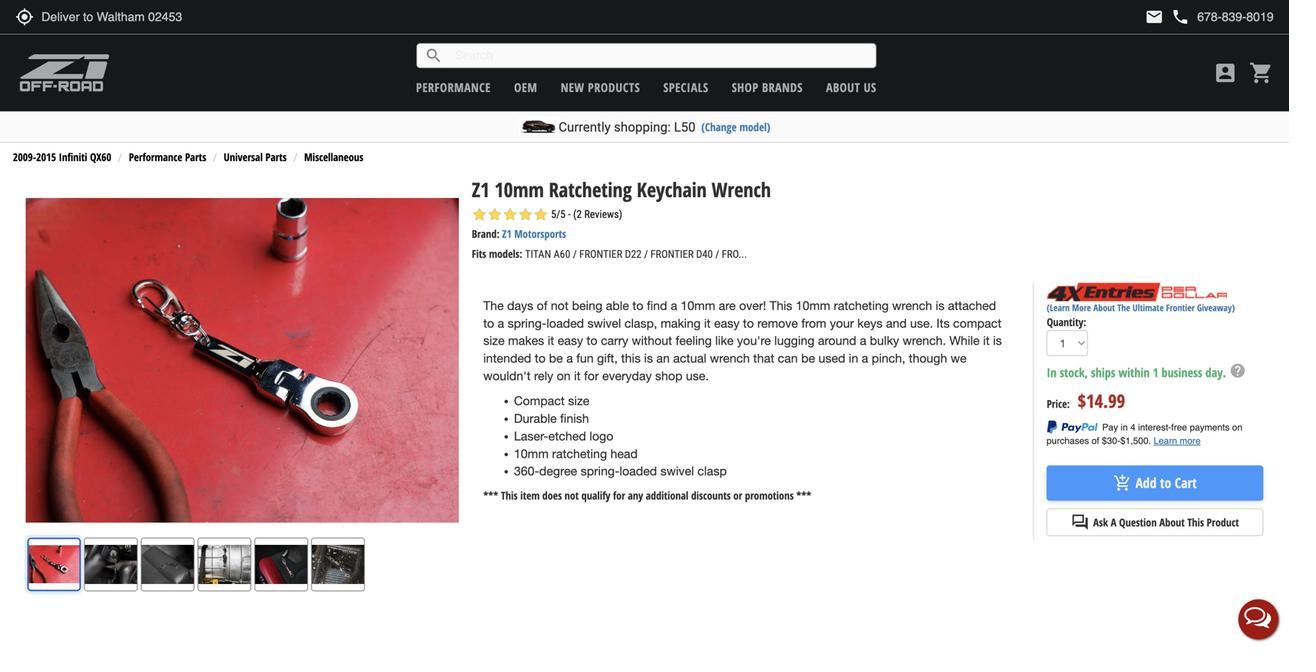 Task type: locate. For each thing, give the bounding box(es) containing it.
*** left item
[[483, 488, 498, 503]]

it
[[704, 316, 711, 330], [548, 334, 554, 348], [983, 334, 990, 348], [574, 369, 581, 383]]

use. up wrench.
[[910, 316, 933, 330]]

fro...
[[722, 248, 747, 261]]

1 vertical spatial size
[[568, 394, 590, 408]]

2 frontier from the left
[[651, 248, 694, 261]]

compact
[[514, 394, 565, 408]]

and
[[886, 316, 907, 330]]

lugging
[[775, 334, 815, 348]]

specials link
[[664, 79, 709, 96]]

2 vertical spatial this
[[1188, 515, 1204, 529]]

1 vertical spatial wrench
[[710, 351, 750, 365]]

be right can
[[801, 351, 815, 365]]

1 horizontal spatial easy
[[714, 316, 740, 330]]

2 horizontal spatial is
[[993, 334, 1002, 348]]

swivel up carry
[[588, 316, 621, 330]]

wrench down like
[[710, 351, 750, 365]]

z1 up models:
[[502, 226, 512, 241]]

giveaway)
[[1197, 301, 1235, 314]]

0 horizontal spatial the
[[483, 299, 504, 313]]

(change
[[702, 119, 737, 134]]

0 horizontal spatial parts
[[185, 150, 206, 164]]

titan
[[525, 248, 551, 261]]

for inside the days of not being able to find a 10mm are over! this 10mm ratcheting wrench is attached to a spring-loaded swivel clasp, making it easy to remove from your keys and use. its compact size makes it easy to carry without feeling like you're lugging around a bulky wrench. while it is intended to be a fun gift, this is an actual wrench that can be used in a pinch, though we wouldn't rely on it for everyday shop use.
[[584, 369, 599, 383]]

0 horizontal spatial spring-
[[508, 316, 547, 330]]

*** right promotions
[[797, 488, 812, 503]]

parts right universal
[[265, 150, 287, 164]]

parts right performance
[[185, 150, 206, 164]]

10mm inside compact size durable finish laser-etched logo 10mm ratcheting head 360-degree spring-loaded swivel clasp
[[514, 447, 549, 461]]

to right add
[[1160, 474, 1172, 492]]

oem
[[514, 79, 538, 96]]

spring- up qualify at the bottom of the page
[[581, 464, 620, 478]]

shop
[[655, 369, 683, 383]]

2 horizontal spatial /
[[716, 248, 720, 261]]

question_answer ask a question about this product
[[1071, 513, 1239, 531]]

2 vertical spatial is
[[644, 351, 653, 365]]

can
[[778, 351, 798, 365]]

find
[[647, 299, 667, 313]]

frontier left d22
[[579, 248, 623, 261]]

swivel up additional
[[661, 464, 694, 478]]

though
[[909, 351, 948, 365]]

the inside the days of not being able to find a 10mm are over! this 10mm ratcheting wrench is attached to a spring-loaded swivel clasp, making it easy to remove from your keys and use. its compact size makes it easy to carry without feeling like you're lugging around a bulky wrench. while it is intended to be a fun gift, this is an actual wrench that can be used in a pinch, though we wouldn't rely on it for everyday shop use.
[[483, 299, 504, 313]]

0 vertical spatial for
[[584, 369, 599, 383]]

a right in
[[862, 351, 869, 365]]

for down "fun"
[[584, 369, 599, 383]]

/ right d40
[[716, 248, 720, 261]]

1 frontier from the left
[[579, 248, 623, 261]]

0 horizontal spatial ***
[[483, 488, 498, 503]]

swivel inside the days of not being able to find a 10mm are over! this 10mm ratcheting wrench is attached to a spring-loaded swivel clasp, making it easy to remove from your keys and use. its compact size makes it easy to carry without feeling like you're lugging around a bulky wrench. while it is intended to be a fun gift, this is an actual wrench that can be used in a pinch, though we wouldn't rely on it for everyday shop use.
[[588, 316, 621, 330]]

any
[[628, 488, 643, 503]]

add
[[1136, 474, 1157, 492]]

0 vertical spatial wrench
[[892, 299, 933, 313]]

currently
[[559, 119, 611, 135]]

bulky
[[870, 334, 899, 348]]

about us
[[826, 79, 877, 96]]

easy down the are
[[714, 316, 740, 330]]

about right more
[[1094, 301, 1115, 314]]

use. down actual
[[686, 369, 709, 383]]

/ right a60
[[573, 248, 577, 261]]

1 horizontal spatial use.
[[910, 316, 933, 330]]

shopping_cart link
[[1246, 61, 1274, 85]]

frontier left d40
[[651, 248, 694, 261]]

1 horizontal spatial be
[[801, 351, 815, 365]]

1 horizontal spatial parts
[[265, 150, 287, 164]]

1 horizontal spatial frontier
[[651, 248, 694, 261]]

is down compact on the right of page
[[993, 334, 1002, 348]]

size up finish in the left of the page
[[568, 394, 590, 408]]

size up 'intended' at the bottom
[[483, 334, 505, 348]]

like
[[715, 334, 734, 348]]

1 vertical spatial z1
[[502, 226, 512, 241]]

model)
[[740, 119, 771, 134]]

swivel inside compact size durable finish laser-etched logo 10mm ratcheting head 360-degree spring-loaded swivel clasp
[[661, 464, 694, 478]]

10mm up 'z1 motorsports' "link"
[[495, 176, 544, 203]]

not inside the days of not being able to find a 10mm are over! this 10mm ratcheting wrench is attached to a spring-loaded swivel clasp, making it easy to remove from your keys and use. its compact size makes it easy to carry without feeling like you're lugging around a bulky wrench. while it is intended to be a fun gift, this is an actual wrench that can be used in a pinch, though we wouldn't rely on it for everyday shop use.
[[551, 299, 569, 313]]

1 parts from the left
[[185, 150, 206, 164]]

a up 'intended' at the bottom
[[498, 316, 504, 330]]

1 star from the left
[[472, 207, 487, 222]]

ratcheting up the "keys"
[[834, 299, 889, 313]]

3 / from the left
[[716, 248, 720, 261]]

etched
[[548, 429, 586, 443]]

0 horizontal spatial /
[[573, 248, 577, 261]]

is left the an
[[644, 351, 653, 365]]

performance parts link
[[129, 150, 206, 164]]

1 horizontal spatial spring-
[[581, 464, 620, 478]]

about us link
[[826, 79, 877, 96]]

/ right d22
[[644, 248, 648, 261]]

for
[[584, 369, 599, 383], [613, 488, 625, 503]]

the left the days
[[483, 299, 504, 313]]

infiniti
[[59, 150, 87, 164]]

keychain
[[637, 176, 707, 203]]

ultimate
[[1133, 301, 1164, 314]]

to up clasp,
[[633, 299, 644, 313]]

2 parts from the left
[[265, 150, 287, 164]]

2009-2015 infiniti qx60
[[13, 150, 111, 164]]

miscellaneous link
[[304, 150, 363, 164]]

10mm down the laser-
[[514, 447, 549, 461]]

spring-
[[508, 316, 547, 330], [581, 464, 620, 478]]

ships
[[1091, 364, 1116, 381]]

0 horizontal spatial loaded
[[547, 316, 584, 330]]

2 star from the left
[[487, 207, 503, 222]]

1 vertical spatial swivel
[[661, 464, 694, 478]]

loaded
[[547, 316, 584, 330], [620, 464, 657, 478]]

1 vertical spatial ratcheting
[[552, 447, 607, 461]]

ratcheting down etched
[[552, 447, 607, 461]]

this
[[621, 351, 641, 365]]

0 vertical spatial swivel
[[588, 316, 621, 330]]

is up its
[[936, 299, 945, 313]]

1 horizontal spatial for
[[613, 488, 625, 503]]

price: $14.99
[[1047, 388, 1126, 413]]

1 horizontal spatial /
[[644, 248, 648, 261]]

wrench
[[712, 176, 771, 203]]

over!
[[739, 299, 766, 313]]

spring- up makes
[[508, 316, 547, 330]]

while
[[950, 334, 980, 348]]

z1
[[472, 176, 490, 203], [502, 226, 512, 241]]

1 horizontal spatial ratcheting
[[834, 299, 889, 313]]

wrench
[[892, 299, 933, 313], [710, 351, 750, 365]]

0 horizontal spatial about
[[826, 79, 861, 96]]

help
[[1230, 362, 1247, 379]]

that
[[753, 351, 775, 365]]

business
[[1162, 364, 1203, 381]]

product
[[1207, 515, 1239, 529]]

not right does
[[565, 488, 579, 503]]

0 horizontal spatial size
[[483, 334, 505, 348]]

about
[[826, 79, 861, 96], [1094, 301, 1115, 314], [1160, 515, 1185, 529]]

wrench up and
[[892, 299, 933, 313]]

day.
[[1206, 364, 1226, 381]]

a right find
[[671, 299, 677, 313]]

1 horizontal spatial is
[[936, 299, 945, 313]]

2 horizontal spatial about
[[1160, 515, 1185, 529]]

laser-
[[514, 429, 549, 443]]

or
[[734, 488, 743, 503]]

this left item
[[501, 488, 518, 503]]

1 horizontal spatial about
[[1094, 301, 1115, 314]]

0 horizontal spatial ratcheting
[[552, 447, 607, 461]]

easy up "fun"
[[558, 334, 583, 348]]

the
[[483, 299, 504, 313], [1118, 301, 1131, 314]]

1 horizontal spatial size
[[568, 394, 590, 408]]

attached
[[948, 299, 996, 313]]

to down over!
[[743, 316, 754, 330]]

shop brands link
[[732, 79, 803, 96]]

the left ultimate
[[1118, 301, 1131, 314]]

loaded down head
[[620, 464, 657, 478]]

a down the "keys"
[[860, 334, 867, 348]]

1 vertical spatial easy
[[558, 334, 583, 348]]

to up 'intended' at the bottom
[[483, 316, 494, 330]]

size inside compact size durable finish laser-etched logo 10mm ratcheting head 360-degree spring-loaded swivel clasp
[[568, 394, 590, 408]]

to up "fun"
[[587, 334, 598, 348]]

be up 'on'
[[549, 351, 563, 365]]

this left product
[[1188, 515, 1204, 529]]

degree
[[539, 464, 577, 478]]

spring- inside the days of not being able to find a 10mm are over! this 10mm ratcheting wrench is attached to a spring-loaded swivel clasp, making it easy to remove from your keys and use. its compact size makes it easy to carry without feeling like you're lugging around a bulky wrench. while it is intended to be a fun gift, this is an actual wrench that can be used in a pinch, though we wouldn't rely on it for everyday shop use.
[[508, 316, 547, 330]]

1 horizontal spatial loaded
[[620, 464, 657, 478]]

4 star from the left
[[518, 207, 533, 222]]

it down compact on the right of page
[[983, 334, 990, 348]]

1 vertical spatial this
[[501, 488, 518, 503]]

2 vertical spatial about
[[1160, 515, 1185, 529]]

being
[[572, 299, 603, 313]]

carry
[[601, 334, 629, 348]]

universal parts
[[224, 150, 287, 164]]

a left "fun"
[[566, 351, 573, 365]]

spring- inside compact size durable finish laser-etched logo 10mm ratcheting head 360-degree spring-loaded swivel clasp
[[581, 464, 620, 478]]

1 horizontal spatial z1
[[502, 226, 512, 241]]

question
[[1119, 515, 1157, 529]]

for left any
[[613, 488, 625, 503]]

0 horizontal spatial frontier
[[579, 248, 623, 261]]

2 *** from the left
[[797, 488, 812, 503]]

loaded down being
[[547, 316, 584, 330]]

you're
[[737, 334, 771, 348]]

star
[[472, 207, 487, 222], [487, 207, 503, 222], [503, 207, 518, 222], [518, 207, 533, 222], [533, 207, 549, 222]]

ratcheting
[[834, 299, 889, 313], [552, 447, 607, 461]]

new products
[[561, 79, 640, 96]]

are
[[719, 299, 736, 313]]

item
[[520, 488, 540, 503]]

0 vertical spatial not
[[551, 299, 569, 313]]

everyday
[[602, 369, 652, 383]]

specials
[[664, 79, 709, 96]]

1 horizontal spatial this
[[770, 299, 793, 313]]

quantity:
[[1047, 315, 1087, 329]]

0 vertical spatial size
[[483, 334, 505, 348]]

about left us
[[826, 79, 861, 96]]

0 horizontal spatial for
[[584, 369, 599, 383]]

0 horizontal spatial be
[[549, 351, 563, 365]]

1 horizontal spatial ***
[[797, 488, 812, 503]]

0 horizontal spatial use.
[[686, 369, 709, 383]]

not right of on the top of the page
[[551, 299, 569, 313]]

0 vertical spatial loaded
[[547, 316, 584, 330]]

0 vertical spatial spring-
[[508, 316, 547, 330]]

about right question
[[1160, 515, 1185, 529]]

2 horizontal spatial this
[[1188, 515, 1204, 529]]

1 vertical spatial loaded
[[620, 464, 657, 478]]

mail
[[1145, 8, 1164, 26]]

brands
[[762, 79, 803, 96]]

phone link
[[1172, 8, 1274, 26]]

Search search field
[[443, 44, 876, 67]]

0 horizontal spatial swivel
[[588, 316, 621, 330]]

z1 up brand:
[[472, 176, 490, 203]]

0 vertical spatial this
[[770, 299, 793, 313]]

1 horizontal spatial swivel
[[661, 464, 694, 478]]

5/5 -
[[551, 208, 571, 221]]

swivel
[[588, 316, 621, 330], [661, 464, 694, 478]]

1 vertical spatial spring-
[[581, 464, 620, 478]]

in
[[849, 351, 859, 365]]

0 vertical spatial ratcheting
[[834, 299, 889, 313]]

0 horizontal spatial this
[[501, 488, 518, 503]]

0 vertical spatial z1
[[472, 176, 490, 203]]

0 vertical spatial easy
[[714, 316, 740, 330]]

this up the remove
[[770, 299, 793, 313]]



Task type: describe. For each thing, give the bounding box(es) containing it.
2 be from the left
[[801, 351, 815, 365]]

to up rely
[[535, 351, 546, 365]]

your
[[830, 316, 854, 330]]

its
[[937, 316, 950, 330]]

0 vertical spatial is
[[936, 299, 945, 313]]

in
[[1047, 364, 1057, 381]]

a60
[[554, 248, 571, 261]]

making
[[661, 316, 701, 330]]

1 horizontal spatial wrench
[[892, 299, 933, 313]]

z1 motorsports link
[[502, 226, 566, 241]]

ratcheting inside the days of not being able to find a 10mm are over! this 10mm ratcheting wrench is attached to a spring-loaded swivel clasp, making it easy to remove from your keys and use. its compact size makes it easy to carry without feeling like you're lugging around a bulky wrench. while it is intended to be a fun gift, this is an actual wrench that can be used in a pinch, though we wouldn't rely on it for everyday shop use.
[[834, 299, 889, 313]]

loaded inside the days of not being able to find a 10mm are over! this 10mm ratcheting wrench is attached to a spring-loaded swivel clasp, making it easy to remove from your keys and use. its compact size makes it easy to carry without feeling like you're lugging around a bulky wrench. while it is intended to be a fun gift, this is an actual wrench that can be used in a pinch, though we wouldn't rely on it for everyday shop use.
[[547, 316, 584, 330]]

10mm up making
[[681, 299, 715, 313]]

ratcheting
[[549, 176, 632, 203]]

performance link
[[416, 79, 491, 96]]

within
[[1119, 364, 1150, 381]]

this inside the days of not being able to find a 10mm are over! this 10mm ratcheting wrench is attached to a spring-loaded swivel clasp, making it easy to remove from your keys and use. its compact size makes it easy to carry without feeling like you're lugging around a bulky wrench. while it is intended to be a fun gift, this is an actual wrench that can be used in a pinch, though we wouldn't rely on it for everyday shop use.
[[770, 299, 793, 313]]

0 horizontal spatial z1
[[472, 176, 490, 203]]

2 / from the left
[[644, 248, 648, 261]]

us
[[864, 79, 877, 96]]

from
[[802, 316, 827, 330]]

account_box
[[1213, 61, 1238, 85]]

brand:
[[472, 226, 500, 241]]

on
[[557, 369, 571, 383]]

*** this item does not qualify for any additional discounts or promotions ***
[[483, 488, 812, 503]]

compact size durable finish laser-etched logo 10mm ratcheting head 360-degree spring-loaded swivel clasp
[[514, 394, 727, 478]]

remove
[[758, 316, 798, 330]]

we
[[951, 351, 967, 365]]

ratcheting inside compact size durable finish laser-etched logo 10mm ratcheting head 360-degree spring-loaded swivel clasp
[[552, 447, 607, 461]]

about inside question_answer ask a question about this product
[[1160, 515, 1185, 529]]

miscellaneous
[[304, 150, 363, 164]]

1 vertical spatial use.
[[686, 369, 709, 383]]

0 vertical spatial use.
[[910, 316, 933, 330]]

performance parts
[[129, 150, 206, 164]]

used
[[819, 351, 846, 365]]

360-
[[514, 464, 539, 478]]

3 star from the left
[[503, 207, 518, 222]]

(learn more about the ultimate frontier giveaway) link
[[1047, 301, 1235, 314]]

(change model) link
[[702, 119, 771, 134]]

models:
[[489, 246, 523, 261]]

(learn more about the ultimate frontier giveaway)
[[1047, 301, 1235, 314]]

it right 'on'
[[574, 369, 581, 383]]

size inside the days of not being able to find a 10mm are over! this 10mm ratcheting wrench is attached to a spring-loaded swivel clasp, making it easy to remove from your keys and use. its compact size makes it easy to carry without feeling like you're lugging around a bulky wrench. while it is intended to be a fun gift, this is an actual wrench that can be used in a pinch, though we wouldn't rely on it for everyday shop use.
[[483, 334, 505, 348]]

1 horizontal spatial the
[[1118, 301, 1131, 314]]

this inside question_answer ask a question about this product
[[1188, 515, 1204, 529]]

0 horizontal spatial wrench
[[710, 351, 750, 365]]

0 horizontal spatial easy
[[558, 334, 583, 348]]

shopping_cart
[[1250, 61, 1274, 85]]

1 vertical spatial is
[[993, 334, 1002, 348]]

2009-
[[13, 150, 36, 164]]

keys
[[858, 316, 883, 330]]

days
[[507, 299, 533, 313]]

10mm inside "z1 10mm ratcheting keychain wrench star star star star star 5/5 - (2 reviews) brand: z1 motorsports fits models: titan a60 / frontier d22 / frontier d40 / fro..."
[[495, 176, 544, 203]]

new
[[561, 79, 585, 96]]

promotions
[[745, 488, 794, 503]]

the days of not being able to find a 10mm are over! this 10mm ratcheting wrench is attached to a spring-loaded swivel clasp, making it easy to remove from your keys and use. its compact size makes it easy to carry without feeling like you're lugging around a bulky wrench. while it is intended to be a fun gift, this is an actual wrench that can be used in a pinch, though we wouldn't rely on it for everyday shop use.
[[483, 299, 1002, 383]]

z1 10mm ratcheting keychain wrench star star star star star 5/5 - (2 reviews) brand: z1 motorsports fits models: titan a60 / frontier d22 / frontier d40 / fro...
[[472, 176, 771, 261]]

oem link
[[514, 79, 538, 96]]

shop brands
[[732, 79, 803, 96]]

0 horizontal spatial is
[[644, 351, 653, 365]]

2009-2015 infiniti qx60 link
[[13, 150, 111, 164]]

my_location
[[15, 8, 34, 26]]

makes
[[508, 334, 544, 348]]

qx60
[[90, 150, 111, 164]]

fits
[[472, 246, 486, 261]]

add_shopping_cart add to cart
[[1114, 474, 1197, 492]]

compact
[[953, 316, 1002, 330]]

shop
[[732, 79, 759, 96]]

phone
[[1172, 8, 1190, 26]]

z1 motorsports logo image
[[19, 54, 110, 92]]

it up feeling
[[704, 316, 711, 330]]

currently shopping: l50 (change model)
[[559, 119, 771, 135]]

shopping:
[[614, 119, 671, 135]]

5 star from the left
[[533, 207, 549, 222]]

1 vertical spatial about
[[1094, 301, 1115, 314]]

d22
[[625, 248, 642, 261]]

of
[[537, 299, 548, 313]]

universal parts link
[[224, 150, 287, 164]]

$14.99
[[1078, 388, 1126, 413]]

1 / from the left
[[573, 248, 577, 261]]

wrench.
[[903, 334, 946, 348]]

actual
[[673, 351, 707, 365]]

1
[[1153, 364, 1159, 381]]

1 vertical spatial not
[[565, 488, 579, 503]]

parts for universal parts
[[265, 150, 287, 164]]

1 vertical spatial for
[[613, 488, 625, 503]]

0 vertical spatial about
[[826, 79, 861, 96]]

fun
[[576, 351, 594, 365]]

add_shopping_cart
[[1114, 474, 1132, 492]]

a
[[1111, 515, 1117, 529]]

loaded inside compact size durable finish laser-etched logo 10mm ratcheting head 360-degree spring-loaded swivel clasp
[[620, 464, 657, 478]]

universal
[[224, 150, 263, 164]]

head
[[611, 447, 638, 461]]

1 be from the left
[[549, 351, 563, 365]]

without
[[632, 334, 672, 348]]

10mm up from at the right of page
[[796, 299, 831, 313]]

mail link
[[1145, 8, 1164, 26]]

it right makes
[[548, 334, 554, 348]]

able
[[606, 299, 629, 313]]

an
[[657, 351, 670, 365]]

mail phone
[[1145, 8, 1190, 26]]

wouldn't
[[483, 369, 531, 383]]

stock,
[[1060, 364, 1088, 381]]

parts for performance parts
[[185, 150, 206, 164]]

durable
[[514, 411, 557, 426]]

l50
[[674, 119, 696, 135]]

1 *** from the left
[[483, 488, 498, 503]]

in stock, ships within 1 business day. help
[[1047, 362, 1247, 381]]

2015
[[36, 150, 56, 164]]



Task type: vqa. For each thing, say whether or not it's contained in the screenshot.
Z1 Motorsports LINK
yes



